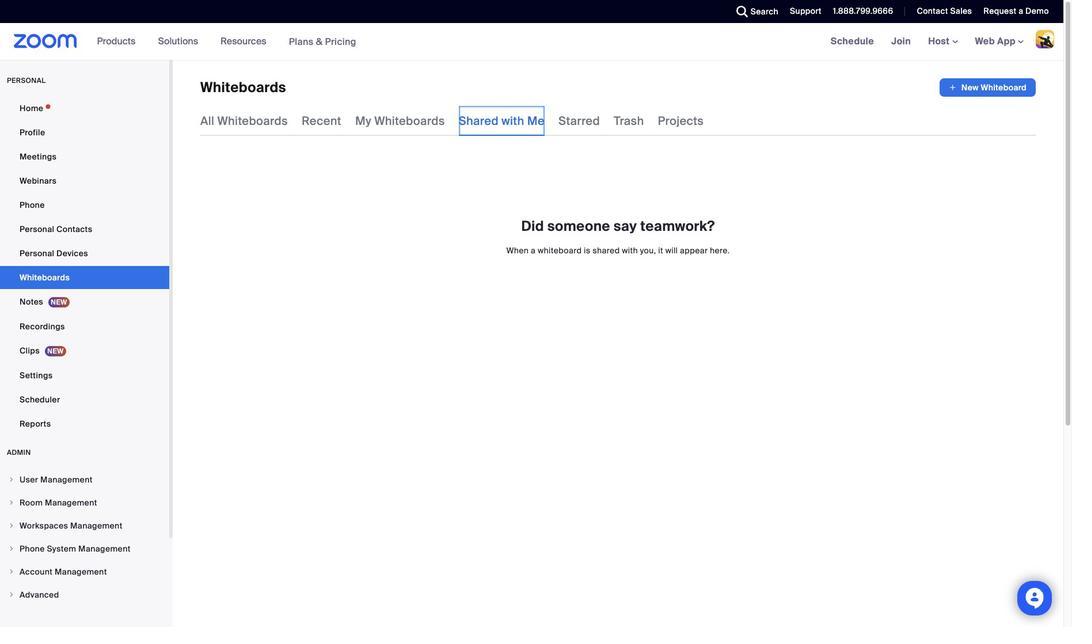 Task type: locate. For each thing, give the bounding box(es) containing it.
management for room management
[[45, 498, 97, 508]]

management for user management
[[40, 475, 93, 485]]

2 right image from the top
[[8, 499, 15, 506]]

2 phone from the top
[[20, 544, 45, 554]]

notes link
[[0, 290, 169, 314]]

scheduler
[[20, 395, 60, 405]]

recordings
[[20, 321, 65, 332]]

user
[[20, 475, 38, 485]]

tabs of all whiteboard page tab list
[[200, 106, 704, 136]]

1.888.799.9666
[[833, 6, 894, 16]]

with inside tabs of all whiteboard page tab list
[[502, 113, 525, 128]]

2 right image from the top
[[8, 569, 15, 575]]

1 vertical spatial right image
[[8, 569, 15, 575]]

phone system management
[[20, 544, 131, 554]]

&
[[316, 35, 323, 48]]

management up "workspaces management"
[[45, 498, 97, 508]]

shared
[[459, 113, 499, 128]]

right image for user management
[[8, 476, 15, 483]]

0 vertical spatial phone
[[20, 200, 45, 210]]

personal contacts link
[[0, 218, 169, 241]]

personal
[[7, 76, 46, 85]]

scheduler link
[[0, 388, 169, 411]]

banner containing products
[[0, 23, 1064, 60]]

personal for personal devices
[[20, 248, 54, 259]]

right image left the workspaces
[[8, 522, 15, 529]]

webinars link
[[0, 169, 169, 192]]

phone inside menu item
[[20, 544, 45, 554]]

profile link
[[0, 121, 169, 144]]

0 vertical spatial personal
[[20, 224, 54, 234]]

resources
[[221, 35, 266, 47]]

0 vertical spatial with
[[502, 113, 525, 128]]

personal
[[20, 224, 54, 234], [20, 248, 54, 259]]

user management
[[20, 475, 93, 485]]

with
[[502, 113, 525, 128], [622, 245, 638, 256]]

0 horizontal spatial with
[[502, 113, 525, 128]]

right image left "user"
[[8, 476, 15, 483]]

1 vertical spatial a
[[531, 245, 536, 256]]

right image inside account management menu item
[[8, 569, 15, 575]]

products
[[97, 35, 136, 47]]

a left demo
[[1019, 6, 1024, 16]]

plans & pricing link
[[289, 35, 357, 48], [289, 35, 357, 48]]

with left you,
[[622, 245, 638, 256]]

right image inside phone system management menu item
[[8, 545, 15, 552]]

1 vertical spatial phone
[[20, 544, 45, 554]]

whiteboards up all whiteboards
[[200, 78, 286, 96]]

phone up account
[[20, 544, 45, 554]]

2 vertical spatial right image
[[8, 592, 15, 598]]

request a demo link
[[975, 0, 1064, 23], [984, 6, 1050, 16]]

whiteboard
[[538, 245, 582, 256]]

a for when
[[531, 245, 536, 256]]

workspaces management menu item
[[0, 515, 169, 537]]

1 right image from the top
[[8, 545, 15, 552]]

search
[[751, 6, 779, 17]]

personal devices link
[[0, 242, 169, 265]]

you,
[[640, 245, 656, 256]]

right image inside workspaces management menu item
[[8, 522, 15, 529]]

management for account management
[[55, 567, 107, 577]]

management up room management
[[40, 475, 93, 485]]

1 phone from the top
[[20, 200, 45, 210]]

3 right image from the top
[[8, 592, 15, 598]]

1 vertical spatial with
[[622, 245, 638, 256]]

me
[[527, 113, 545, 128]]

right image
[[8, 545, 15, 552], [8, 569, 15, 575], [8, 592, 15, 598]]

right image for phone
[[8, 545, 15, 552]]

0 vertical spatial right image
[[8, 545, 15, 552]]

phone
[[20, 200, 45, 210], [20, 544, 45, 554]]

whiteboards
[[200, 78, 286, 96], [217, 113, 288, 128], [375, 113, 445, 128], [20, 272, 70, 283]]

3 right image from the top
[[8, 522, 15, 529]]

management down phone system management menu item
[[55, 567, 107, 577]]

someone
[[548, 217, 611, 235]]

1 vertical spatial personal
[[20, 248, 54, 259]]

personal down personal contacts
[[20, 248, 54, 259]]

request a demo
[[984, 6, 1050, 16]]

right image for account
[[8, 569, 15, 575]]

phone inside personal menu menu
[[20, 200, 45, 210]]

personal menu menu
[[0, 97, 169, 437]]

user management menu item
[[0, 469, 169, 491]]

room management menu item
[[0, 492, 169, 514]]

whiteboards down personal devices
[[20, 272, 70, 283]]

notes
[[20, 297, 43, 307]]

settings
[[20, 370, 53, 381]]

workspaces management
[[20, 521, 123, 531]]

banner
[[0, 23, 1064, 60]]

with left me
[[502, 113, 525, 128]]

management up account management menu item
[[78, 544, 131, 554]]

sales
[[951, 6, 973, 16]]

right image inside room management menu item
[[8, 499, 15, 506]]

meetings
[[20, 151, 57, 162]]

right image left system
[[8, 545, 15, 552]]

admin menu menu
[[0, 469, 169, 607]]

management down room management menu item
[[70, 521, 123, 531]]

phone for phone system management
[[20, 544, 45, 554]]

devices
[[56, 248, 88, 259]]

management
[[40, 475, 93, 485], [45, 498, 97, 508], [70, 521, 123, 531], [78, 544, 131, 554], [55, 567, 107, 577]]

right image left advanced
[[8, 592, 15, 598]]

1 vertical spatial right image
[[8, 499, 15, 506]]

account management menu item
[[0, 561, 169, 583]]

shared with me
[[459, 113, 545, 128]]

0 horizontal spatial a
[[531, 245, 536, 256]]

right image left account
[[8, 569, 15, 575]]

meetings link
[[0, 145, 169, 168]]

a for request
[[1019, 6, 1024, 16]]

personal up personal devices
[[20, 224, 54, 234]]

1.888.799.9666 button
[[825, 0, 897, 23], [833, 6, 894, 16]]

0 vertical spatial right image
[[8, 476, 15, 483]]

when
[[507, 245, 529, 256]]

appear
[[680, 245, 708, 256]]

profile picture image
[[1036, 30, 1055, 48]]

2 vertical spatial right image
[[8, 522, 15, 529]]

1 horizontal spatial a
[[1019, 6, 1024, 16]]

phone down webinars
[[20, 200, 45, 210]]

right image left room
[[8, 499, 15, 506]]

support link
[[782, 0, 825, 23], [790, 6, 822, 16]]

solutions
[[158, 35, 198, 47]]

workspaces
[[20, 521, 68, 531]]

search button
[[728, 0, 782, 23]]

right image
[[8, 476, 15, 483], [8, 499, 15, 506], [8, 522, 15, 529]]

advanced
[[20, 590, 59, 600]]

a right when
[[531, 245, 536, 256]]

a
[[1019, 6, 1024, 16], [531, 245, 536, 256]]

account
[[20, 567, 53, 577]]

web
[[976, 35, 995, 47]]

right image inside user management menu item
[[8, 476, 15, 483]]

0 vertical spatial a
[[1019, 6, 1024, 16]]

1 personal from the top
[[20, 224, 54, 234]]

2 personal from the top
[[20, 248, 54, 259]]

management inside menu item
[[55, 567, 107, 577]]

1 right image from the top
[[8, 476, 15, 483]]



Task type: vqa. For each thing, say whether or not it's contained in the screenshot.
"Management" in the Phone System Management menu item
yes



Task type: describe. For each thing, give the bounding box(es) containing it.
did
[[522, 217, 544, 235]]

will
[[666, 245, 678, 256]]

trash
[[614, 113, 644, 128]]

my whiteboards
[[355, 113, 445, 128]]

right image for workspaces management
[[8, 522, 15, 529]]

contact
[[917, 6, 949, 16]]

1 horizontal spatial with
[[622, 245, 638, 256]]

request
[[984, 6, 1017, 16]]

when a whiteboard is shared with you, it will appear here.
[[507, 245, 730, 256]]

web app
[[976, 35, 1016, 47]]

profile
[[20, 127, 45, 138]]

whiteboards inside application
[[200, 78, 286, 96]]

personal for personal contacts
[[20, 224, 54, 234]]

admin
[[7, 448, 31, 457]]

room management
[[20, 498, 97, 508]]

recordings link
[[0, 315, 169, 338]]

account management
[[20, 567, 107, 577]]

whiteboards right my
[[375, 113, 445, 128]]

plans
[[289, 35, 314, 48]]

support
[[790, 6, 822, 16]]

starred
[[559, 113, 600, 128]]

clips link
[[0, 339, 169, 363]]

all
[[200, 113, 215, 128]]

reports link
[[0, 412, 169, 435]]

recent
[[302, 113, 342, 128]]

schedule
[[831, 35, 874, 47]]

contacts
[[56, 224, 92, 234]]

teamwork?
[[641, 217, 715, 235]]

whiteboards inside personal menu menu
[[20, 272, 70, 283]]

pricing
[[325, 35, 357, 48]]

schedule link
[[822, 23, 883, 60]]

phone system management menu item
[[0, 538, 169, 560]]

reports
[[20, 419, 51, 429]]

say
[[614, 217, 637, 235]]

join link
[[883, 23, 920, 60]]

demo
[[1026, 6, 1050, 16]]

new whiteboard button
[[940, 78, 1036, 97]]

did someone say teamwork?
[[522, 217, 715, 235]]

advanced menu item
[[0, 584, 169, 606]]

management for workspaces management
[[70, 521, 123, 531]]

web app button
[[976, 35, 1024, 47]]

product information navigation
[[88, 23, 365, 60]]

phone link
[[0, 194, 169, 217]]

system
[[47, 544, 76, 554]]

whiteboard
[[981, 82, 1027, 93]]

plans & pricing
[[289, 35, 357, 48]]

home
[[20, 103, 43, 113]]

right image for room management
[[8, 499, 15, 506]]

meetings navigation
[[822, 23, 1064, 60]]

new
[[962, 82, 979, 93]]

whiteboards right all
[[217, 113, 288, 128]]

webinars
[[20, 176, 57, 186]]

settings link
[[0, 364, 169, 387]]

personal contacts
[[20, 224, 92, 234]]

whiteboards application
[[200, 78, 1036, 97]]

app
[[998, 35, 1016, 47]]

join
[[892, 35, 911, 47]]

shared
[[593, 245, 620, 256]]

all whiteboards
[[200, 113, 288, 128]]

solutions button
[[158, 23, 203, 60]]

projects
[[658, 113, 704, 128]]

zoom logo image
[[14, 34, 77, 48]]

it
[[659, 245, 664, 256]]

personal devices
[[20, 248, 88, 259]]

resources button
[[221, 23, 272, 60]]

whiteboards link
[[0, 266, 169, 289]]

phone for phone
[[20, 200, 45, 210]]

room
[[20, 498, 43, 508]]

add image
[[949, 82, 957, 93]]

my
[[355, 113, 372, 128]]

host button
[[929, 35, 958, 47]]

new whiteboard
[[962, 82, 1027, 93]]

host
[[929, 35, 952, 47]]

clips
[[20, 346, 40, 356]]

here.
[[710, 245, 730, 256]]

home link
[[0, 97, 169, 120]]

products button
[[97, 23, 141, 60]]

right image inside advanced menu item
[[8, 592, 15, 598]]

contact sales
[[917, 6, 973, 16]]

is
[[584, 245, 591, 256]]



